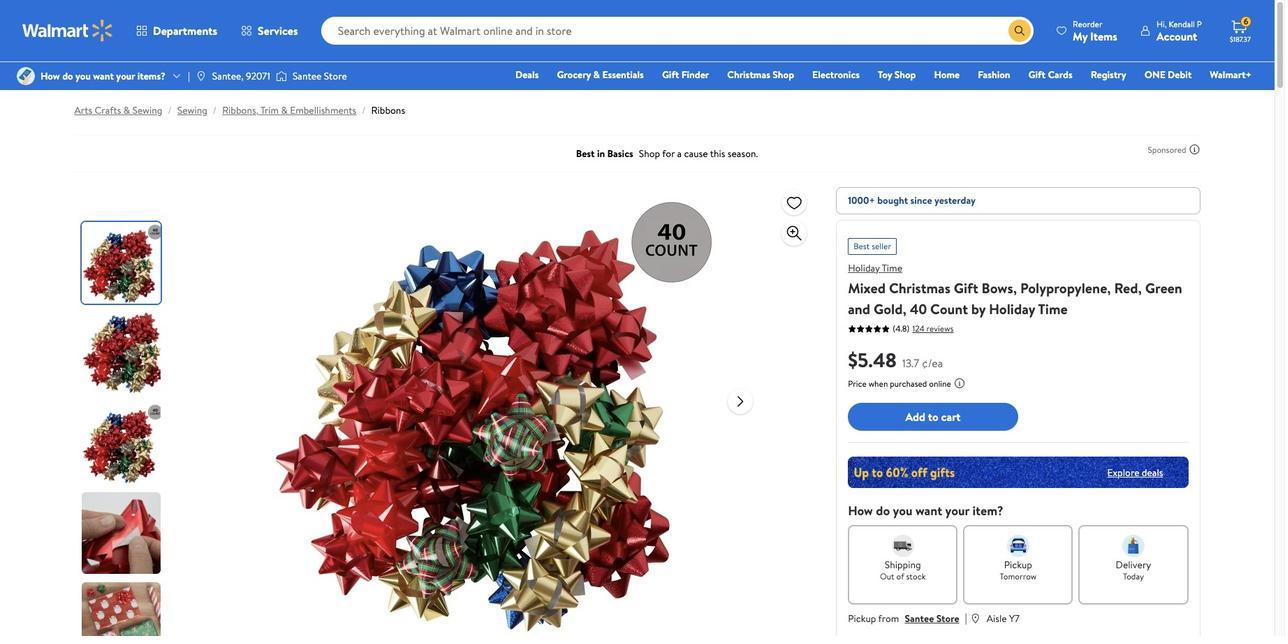 Task type: vqa. For each thing, say whether or not it's contained in the screenshot.
$1,042.37 on the top right of the page
no



Task type: locate. For each thing, give the bounding box(es) containing it.
3 / from the left
[[362, 103, 366, 117]]

grocery & essentials link
[[551, 67, 650, 82]]

0 horizontal spatial christmas
[[727, 68, 771, 82]]

| left aisle
[[965, 611, 967, 626]]

0 horizontal spatial time
[[882, 261, 903, 275]]

your left "item?"
[[946, 502, 970, 520]]

0 vertical spatial you
[[75, 69, 91, 83]]

finder
[[682, 68, 709, 82]]

you up arts
[[75, 69, 91, 83]]

account
[[1157, 28, 1198, 44]]

$5.48
[[848, 347, 897, 374]]

0 horizontal spatial you
[[75, 69, 91, 83]]

/ left sewing 'link'
[[168, 103, 172, 117]]

2 shop from the left
[[895, 68, 916, 82]]

green
[[1145, 279, 1183, 298]]

sewing down items?
[[132, 103, 162, 117]]

1 horizontal spatial  image
[[276, 69, 287, 83]]

your left items?
[[116, 69, 135, 83]]

explore deals
[[1108, 466, 1164, 480]]

want left "item?"
[[916, 502, 943, 520]]

sewing
[[132, 103, 162, 117], [177, 103, 207, 117]]

kendall
[[1169, 18, 1195, 30]]

0 horizontal spatial how
[[41, 69, 60, 83]]

services
[[258, 23, 298, 38]]

want
[[93, 69, 114, 83], [916, 502, 943, 520]]

1 horizontal spatial holiday
[[989, 300, 1035, 319]]

0 horizontal spatial do
[[62, 69, 73, 83]]

1 / from the left
[[168, 103, 172, 117]]

cart
[[941, 409, 961, 425]]

christmas up 40
[[889, 279, 951, 298]]

santee inside pickup from santee store |
[[905, 612, 934, 626]]

bows,
[[982, 279, 1017, 298]]

1 vertical spatial christmas
[[889, 279, 951, 298]]

santee up embellishments
[[293, 69, 322, 83]]

do for how do you want your item?
[[876, 502, 890, 520]]

one debit link
[[1139, 67, 1198, 82]]

gift for gift finder
[[662, 68, 679, 82]]

6 $187.37
[[1230, 16, 1251, 44]]

pickup inside pickup tomorrow
[[1004, 558, 1033, 572]]

1 vertical spatial you
[[893, 502, 913, 520]]

shipping
[[885, 558, 921, 572]]

shop left electronics
[[773, 68, 794, 82]]

0 vertical spatial want
[[93, 69, 114, 83]]

Search search field
[[321, 17, 1034, 45]]

trim
[[261, 103, 279, 117]]

electronics
[[813, 68, 860, 82]]

reorder
[[1073, 18, 1103, 30]]

0 vertical spatial do
[[62, 69, 73, 83]]

1 vertical spatial your
[[946, 502, 970, 520]]

add
[[906, 409, 926, 425]]

time down seller
[[882, 261, 903, 275]]

holiday down bows,
[[989, 300, 1035, 319]]

0 horizontal spatial holiday
[[848, 261, 880, 275]]

sewing link
[[177, 103, 207, 117]]

 image
[[17, 67, 35, 85], [276, 69, 287, 83]]

1 horizontal spatial your
[[946, 502, 970, 520]]

up to sixty percent off deals. shop now. image
[[848, 457, 1189, 488]]

store up embellishments
[[324, 69, 347, 83]]

you
[[75, 69, 91, 83], [893, 502, 913, 520]]

reorder my items
[[1073, 18, 1118, 44]]

13.7
[[902, 356, 920, 371]]

reviews
[[927, 322, 954, 334]]

/ left ribbons
[[362, 103, 366, 117]]

cards
[[1048, 68, 1073, 82]]

intent image for pickup image
[[1007, 535, 1030, 557]]

pickup for pickup tomorrow
[[1004, 558, 1033, 572]]

time
[[882, 261, 903, 275], [1038, 300, 1068, 319]]

you for how do you want your item?
[[893, 502, 913, 520]]

1 horizontal spatial sewing
[[177, 103, 207, 117]]

0 horizontal spatial &
[[123, 103, 130, 117]]

do
[[62, 69, 73, 83], [876, 502, 890, 520]]

1 vertical spatial store
[[937, 612, 960, 626]]

holiday
[[848, 261, 880, 275], [989, 300, 1035, 319]]

1 vertical spatial want
[[916, 502, 943, 520]]

registry
[[1091, 68, 1127, 82]]

1 vertical spatial time
[[1038, 300, 1068, 319]]

gift inside the holiday time mixed christmas gift bows, polypropylene, red, green and gold, 40 count by holiday time
[[954, 279, 979, 298]]

40
[[910, 300, 927, 319]]

1 horizontal spatial you
[[893, 502, 913, 520]]

pickup inside pickup from santee store |
[[848, 612, 876, 626]]

do down walmart image
[[62, 69, 73, 83]]

92071
[[246, 69, 270, 83]]

&
[[593, 68, 600, 82], [123, 103, 130, 117], [281, 103, 288, 117]]

sewing left ribbons,
[[177, 103, 207, 117]]

to
[[928, 409, 939, 425]]

gift
[[662, 68, 679, 82], [1029, 68, 1046, 82], [954, 279, 979, 298]]

delivery
[[1116, 558, 1151, 572]]

shop right toy
[[895, 68, 916, 82]]

hi,
[[1157, 18, 1167, 30]]

time down the polypropylene,
[[1038, 300, 1068, 319]]

0 vertical spatial christmas
[[727, 68, 771, 82]]

santee, 92071
[[212, 69, 270, 83]]

0 vertical spatial holiday
[[848, 261, 880, 275]]

1 horizontal spatial &
[[281, 103, 288, 117]]

gift left cards
[[1029, 68, 1046, 82]]

1 horizontal spatial time
[[1038, 300, 1068, 319]]

store inside pickup from santee store |
[[937, 612, 960, 626]]

christmas right finder
[[727, 68, 771, 82]]

gift left finder
[[662, 68, 679, 82]]

ribbons
[[371, 103, 405, 117]]

add to cart
[[906, 409, 961, 425]]

store left aisle
[[937, 612, 960, 626]]

holiday up mixed
[[848, 261, 880, 275]]

do up the shipping
[[876, 502, 890, 520]]

/
[[168, 103, 172, 117], [213, 103, 217, 117], [362, 103, 366, 117]]

1 shop from the left
[[773, 68, 794, 82]]

gift up the by
[[954, 279, 979, 298]]

christmas inside christmas shop link
[[727, 68, 771, 82]]

how for how do you want your items?
[[41, 69, 60, 83]]

1 horizontal spatial |
[[965, 611, 967, 626]]

your for items?
[[116, 69, 135, 83]]

deals
[[1142, 466, 1164, 480]]

0 vertical spatial how
[[41, 69, 60, 83]]

 image right 92071
[[276, 69, 287, 83]]

1 horizontal spatial gift
[[954, 279, 979, 298]]

 image
[[195, 71, 207, 82]]

1 vertical spatial how
[[848, 502, 873, 520]]

2 horizontal spatial &
[[593, 68, 600, 82]]

0 horizontal spatial  image
[[17, 67, 35, 85]]

/ right sewing 'link'
[[213, 103, 217, 117]]

1 horizontal spatial how
[[848, 502, 873, 520]]

124 reviews link
[[910, 322, 954, 334]]

1 vertical spatial santee
[[905, 612, 934, 626]]

zoom image modal image
[[786, 225, 803, 242]]

holiday time mixed christmas gift bows, polypropylene, red, green and gold, 40 count by holiday time
[[848, 261, 1183, 319]]

0 horizontal spatial store
[[324, 69, 347, 83]]

1 sewing from the left
[[132, 103, 162, 117]]

1 horizontal spatial do
[[876, 502, 890, 520]]

(4.8)
[[893, 323, 910, 335]]

embellishments
[[290, 103, 356, 117]]

 image down walmart image
[[17, 67, 35, 85]]

0 horizontal spatial |
[[188, 69, 190, 83]]

0 vertical spatial your
[[116, 69, 135, 83]]

pickup left from
[[848, 612, 876, 626]]

1 horizontal spatial pickup
[[1004, 558, 1033, 572]]

| up sewing 'link'
[[188, 69, 190, 83]]

0 vertical spatial store
[[324, 69, 347, 83]]

you for how do you want your items?
[[75, 69, 91, 83]]

price when purchased online
[[848, 378, 951, 390]]

¢/ea
[[922, 356, 943, 371]]

departments
[[153, 23, 217, 38]]

red,
[[1115, 279, 1142, 298]]

& right trim
[[281, 103, 288, 117]]

$187.37
[[1230, 34, 1251, 44]]

arts crafts & sewing link
[[74, 103, 162, 117]]

gold,
[[874, 300, 907, 319]]

ribbons, trim & embellishments link
[[222, 103, 356, 117]]

0 horizontal spatial your
[[116, 69, 135, 83]]

your
[[116, 69, 135, 83], [946, 502, 970, 520]]

christmas inside the holiday time mixed christmas gift bows, polypropylene, red, green and gold, 40 count by holiday time
[[889, 279, 951, 298]]

santee right from
[[905, 612, 934, 626]]

pickup
[[1004, 558, 1033, 572], [848, 612, 876, 626]]

and
[[848, 300, 871, 319]]

pickup down intent image for pickup
[[1004, 558, 1033, 572]]

1 vertical spatial do
[[876, 502, 890, 520]]

0 horizontal spatial gift
[[662, 68, 679, 82]]

1 horizontal spatial store
[[937, 612, 960, 626]]

0 horizontal spatial pickup
[[848, 612, 876, 626]]

0 horizontal spatial sewing
[[132, 103, 162, 117]]

christmas shop
[[727, 68, 794, 82]]

next media item image
[[732, 393, 749, 410]]

want up the 'crafts'
[[93, 69, 114, 83]]

bought
[[878, 194, 908, 207]]

0 horizontal spatial /
[[168, 103, 172, 117]]

items?
[[137, 69, 166, 83]]

& right the 'crafts'
[[123, 103, 130, 117]]

0 horizontal spatial santee
[[293, 69, 322, 83]]

2 horizontal spatial gift
[[1029, 68, 1046, 82]]

(4.8) 124 reviews
[[893, 322, 954, 335]]

0 horizontal spatial shop
[[773, 68, 794, 82]]

y7
[[1010, 612, 1020, 626]]

you up intent image for shipping at the right
[[893, 502, 913, 520]]

1 horizontal spatial /
[[213, 103, 217, 117]]

mixed christmas gift bows, polypropylene, red, green and gold, 40 count by holiday time image
[[270, 187, 717, 634]]

gift for gift cards
[[1029, 68, 1046, 82]]

seller
[[872, 240, 891, 252]]

1 vertical spatial pickup
[[848, 612, 876, 626]]

1 horizontal spatial want
[[916, 502, 943, 520]]

by
[[972, 300, 986, 319]]

gift finder
[[662, 68, 709, 82]]

departments button
[[124, 14, 229, 48]]

& right grocery
[[593, 68, 600, 82]]

1 horizontal spatial christmas
[[889, 279, 951, 298]]

1 horizontal spatial shop
[[895, 68, 916, 82]]

2 horizontal spatial /
[[362, 103, 366, 117]]

online
[[929, 378, 951, 390]]

yesterday
[[935, 194, 976, 207]]

items
[[1091, 28, 1118, 44]]

1 vertical spatial |
[[965, 611, 967, 626]]

1 horizontal spatial santee
[[905, 612, 934, 626]]

0 horizontal spatial want
[[93, 69, 114, 83]]

0 vertical spatial pickup
[[1004, 558, 1033, 572]]



Task type: describe. For each thing, give the bounding box(es) containing it.
sponsored
[[1148, 144, 1187, 155]]

arts crafts & sewing / sewing / ribbons, trim & embellishments / ribbons
[[74, 103, 405, 117]]

toy
[[878, 68, 892, 82]]

legal information image
[[954, 378, 965, 389]]

want for item?
[[916, 502, 943, 520]]

item?
[[973, 502, 1004, 520]]

mixed christmas gift bows, polypropylene, red, green and gold, 40 count by holiday time - image 4 of 6 image
[[81, 493, 163, 574]]

add to favorites list, mixed christmas gift bows, polypropylene, red, green and gold, 40 count by holiday time image
[[786, 194, 803, 211]]

crafts
[[95, 103, 121, 117]]

grocery
[[557, 68, 591, 82]]

add to cart button
[[848, 403, 1018, 431]]

search icon image
[[1014, 25, 1026, 36]]

stock
[[906, 571, 926, 583]]

2 / from the left
[[213, 103, 217, 117]]

1 vertical spatial holiday
[[989, 300, 1035, 319]]

pickup for pickup from santee store |
[[848, 612, 876, 626]]

explore
[[1108, 466, 1140, 480]]

2 sewing from the left
[[177, 103, 207, 117]]

your for item?
[[946, 502, 970, 520]]

124
[[913, 322, 925, 334]]

how for how do you want your item?
[[848, 502, 873, 520]]

arts
[[74, 103, 92, 117]]

explore deals link
[[1102, 460, 1169, 485]]

from
[[879, 612, 899, 626]]

best
[[854, 240, 870, 252]]

price
[[848, 378, 867, 390]]

services button
[[229, 14, 310, 48]]

shop for toy shop
[[895, 68, 916, 82]]

aisle
[[987, 612, 1007, 626]]

intent image for shipping image
[[892, 535, 914, 557]]

hi, kendall p account
[[1157, 18, 1202, 44]]

pickup from santee store |
[[848, 611, 967, 626]]

0 vertical spatial santee
[[293, 69, 322, 83]]

shipping out of stock
[[880, 558, 926, 583]]

want for items?
[[93, 69, 114, 83]]

mixed christmas gift bows, polypropylene, red, green and gold, 40 count by holiday time - image 2 of 6 image
[[81, 312, 163, 394]]

ribbons link
[[371, 103, 405, 117]]

count
[[931, 300, 968, 319]]

polypropylene,
[[1021, 279, 1111, 298]]

debit
[[1168, 68, 1192, 82]]

of
[[897, 571, 904, 583]]

fashion
[[978, 68, 1011, 82]]

when
[[869, 378, 888, 390]]

shop for christmas shop
[[773, 68, 794, 82]]

mixed
[[848, 279, 886, 298]]

1000+ bought since yesterday
[[848, 194, 976, 207]]

gift cards
[[1029, 68, 1073, 82]]

electronics link
[[806, 67, 866, 82]]

one debit
[[1145, 68, 1192, 82]]

grocery & essentials
[[557, 68, 644, 82]]

 image for how do you want your items?
[[17, 67, 35, 85]]

gift cards link
[[1022, 67, 1079, 82]]

ribbons,
[[222, 103, 259, 117]]

pickup tomorrow
[[1000, 558, 1037, 583]]

best seller
[[854, 240, 891, 252]]

fashion link
[[972, 67, 1017, 82]]

today
[[1123, 571, 1144, 583]]

walmart+
[[1210, 68, 1252, 82]]

mixed christmas gift bows, polypropylene, red, green and gold, 40 count by holiday time - image 5 of 6 image
[[81, 583, 163, 636]]

one
[[1145, 68, 1166, 82]]

0 vertical spatial time
[[882, 261, 903, 275]]

deals link
[[509, 67, 545, 82]]

ad disclaimer and feedback image
[[1189, 144, 1201, 155]]

tomorrow
[[1000, 571, 1037, 583]]

intent image for delivery image
[[1123, 535, 1145, 557]]

gift finder link
[[656, 67, 716, 82]]

6
[[1244, 16, 1249, 27]]

santee store
[[293, 69, 347, 83]]

home link
[[928, 67, 966, 82]]

purchased
[[890, 378, 927, 390]]

my
[[1073, 28, 1088, 44]]

Walmart Site-Wide search field
[[321, 17, 1034, 45]]

since
[[911, 194, 932, 207]]

1000+
[[848, 194, 875, 207]]

registry link
[[1085, 67, 1133, 82]]

walmart+ link
[[1204, 67, 1258, 82]]

 image for santee store
[[276, 69, 287, 83]]

$5.48 13.7 ¢/ea
[[848, 347, 943, 374]]

out
[[880, 571, 895, 583]]

home
[[934, 68, 960, 82]]

aisle y7
[[987, 612, 1020, 626]]

mixed christmas gift bows, polypropylene, red, green and gold, 40 count by holiday time - image 1 of 6 image
[[81, 222, 163, 304]]

toy shop
[[878, 68, 916, 82]]

santee store button
[[905, 612, 960, 626]]

walmart image
[[22, 20, 113, 42]]

delivery today
[[1116, 558, 1151, 583]]

mixed christmas gift bows, polypropylene, red, green and gold, 40 count by holiday time - image 3 of 6 image
[[81, 402, 163, 484]]

do for how do you want your items?
[[62, 69, 73, 83]]

deals
[[516, 68, 539, 82]]

christmas shop link
[[721, 67, 801, 82]]

essentials
[[602, 68, 644, 82]]

how do you want your items?
[[41, 69, 166, 83]]

0 vertical spatial |
[[188, 69, 190, 83]]



